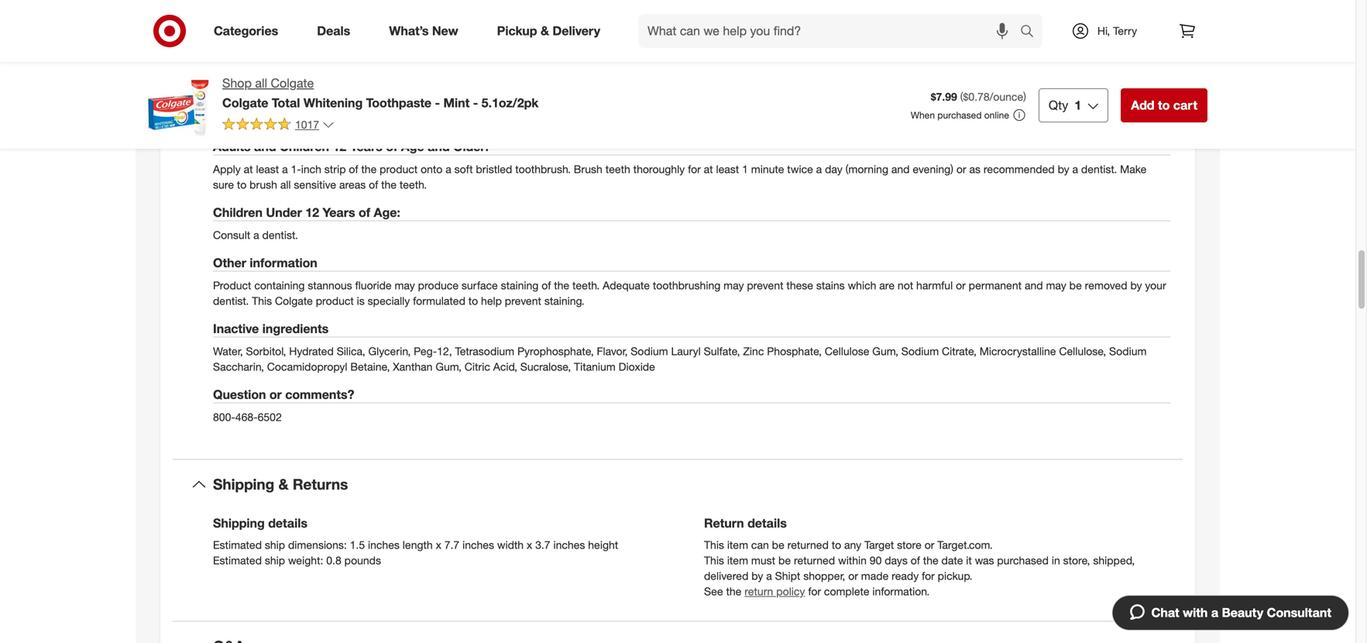 Task type: describe. For each thing, give the bounding box(es) containing it.
90
[[870, 554, 882, 567]]

and inside product containing stannous fluoride may produce surface staining of the teeth. adequate toothbrushing may prevent these stains which are not harmful or permanent and may be removed by your dentist. this colgate product is specially formulated to help prevent staining.
[[1025, 279, 1044, 292]]

1 sodium from the left
[[631, 345, 669, 358]]

a inside return details this item can be returned to any target store or target.com. this item must be returned within 90 days of the date it was purchased in store, shipped, delivered by a shipt shopper, or made ready for pickup. see the return policy for complete information.
[[767, 569, 772, 583]]

to inside return details this item can be returned to any target store or target.com. this item must be returned within 90 days of the date it was purchased in store, shipped, delivered by a shipt shopper, or made ready for pickup. see the return policy for complete information.
[[832, 538, 842, 552]]

0 vertical spatial 12
[[333, 139, 347, 154]]

3 sodium from the left
[[1110, 345, 1147, 358]]

cart
[[1174, 98, 1198, 113]]

1 horizontal spatial children
[[280, 139, 329, 154]]

0.8
[[326, 554, 342, 567]]

6502
[[258, 410, 282, 424]]

shipping details estimated ship dimensions: 1.5 inches length x 7.7 inches width x 3.7 inches height estimated ship weight: 0.8 pounds
[[213, 516, 619, 567]]

have
[[627, 46, 650, 60]]

chat with a beauty consultant button
[[1112, 595, 1350, 631]]

0 horizontal spatial gum,
[[436, 360, 462, 374]]

all inside shop all colgate colgate total whitening toothpaste - mint - 5.1oz/2pk
[[255, 76, 267, 91]]

(
[[961, 90, 964, 104]]

and up onto
[[428, 139, 450, 154]]

which
[[848, 279, 877, 292]]

$7.99
[[931, 90, 958, 104]]

search
[[1014, 25, 1051, 40]]

0 horizontal spatial 12
[[306, 205, 319, 220]]

pounds
[[345, 554, 381, 567]]

teeth. inside warnings(warning=gingivitis, bleeding, or redness persists for more than 2 weeks,you have painful or swollen gums, pus from the gum line, loose teeth, or increasing spacing between the teeth. these may be signs of periodontitis, a serious form of gum disease., otherwarnings=[])
[[1115, 46, 1142, 60]]

height
[[588, 538, 619, 552]]

sorbitol,
[[246, 345, 286, 358]]

peg-
[[414, 345, 437, 358]]

1 estimated from the top
[[213, 538, 262, 552]]

1 inside apply at least a 1-inch strip of the product onto a soft bristled toothbrush. brush teeth thoroughly for at least 1 minute twice a day (morning and evening) or as recommended by a dentist. make sure to brush all sensitive areas of the teeth.
[[742, 163, 749, 176]]

more
[[513, 46, 538, 60]]

acid,
[[494, 360, 518, 374]]

0 vertical spatial years
[[350, 139, 383, 154]]

weight:
[[288, 554, 323, 567]]

search button
[[1014, 14, 1051, 51]]

of up areas on the top left of the page
[[349, 163, 358, 176]]

cellulose,
[[1060, 345, 1107, 358]]

of left age:
[[359, 205, 371, 220]]

or right teeth, at the right
[[944, 46, 954, 60]]

and inside apply at least a 1-inch strip of the product onto a soft bristled toothbrush. brush teeth thoroughly for at least 1 minute twice a day (morning and evening) or as recommended by a dentist. make sure to brush all sensitive areas of the teeth.
[[892, 163, 910, 176]]

0 horizontal spatial purchased
[[938, 109, 982, 121]]

the inside product containing stannous fluoride may produce surface staining of the teeth. adequate toothbrushing may prevent these stains which are not harmful or permanent and may be removed by your dentist. this colgate product is specially formulated to help prevent staining.
[[554, 279, 570, 292]]

not inside product containing stannous fluoride may produce surface staining of the teeth. adequate toothbrushing may prevent these stains which are not harmful or permanent and may be removed by your dentist. this colgate product is specially formulated to help prevent staining.
[[898, 279, 914, 292]]

0 vertical spatial gum
[[838, 46, 859, 60]]

1 x from the left
[[436, 538, 442, 552]]

dentist. inside apply at least a 1-inch strip of the product onto a soft bristled toothbrush. brush teeth thoroughly for at least 1 minute twice a day (morning and evening) or as recommended by a dentist. make sure to brush all sensitive areas of the teeth.
[[1082, 163, 1118, 176]]

1 horizontal spatial gum,
[[873, 345, 899, 358]]

other
[[213, 256, 246, 271]]

mint
[[444, 95, 470, 110]]

teeth,
[[914, 46, 941, 60]]

water,
[[213, 345, 243, 358]]

do
[[213, 112, 227, 126]]

teeth. inside apply at least a 1-inch strip of the product onto a soft bristled toothbrush. brush teeth thoroughly for at least 1 minute twice a day (morning and evening) or as recommended by a dentist. make sure to brush all sensitive areas of the teeth.
[[400, 178, 427, 192]]

$7.99 ( $0.78 /ounce )
[[931, 90, 1027, 104]]

age
[[401, 139, 424, 154]]

the left date
[[924, 554, 939, 567]]

older:
[[453, 139, 489, 154]]

ready
[[892, 569, 919, 583]]

containing
[[254, 279, 305, 292]]

may inside warnings(warning=gingivitis, bleeding, or redness persists for more than 2 weeks,you have painful or swollen gums, pus from the gum line, loose teeth, or increasing spacing between the teeth. these may be signs of periodontitis, a serious form of gum disease., otherwarnings=[])
[[246, 62, 266, 75]]

cocamidopropyl
[[267, 360, 348, 374]]

shipping & returns
[[213, 476, 348, 493]]

return details this item can be returned to any target store or target.com. this item must be returned within 90 days of the date it was purchased in store, shipped, delivered by a shipt shopper, or made ready for pickup. see the return policy for complete information.
[[704, 516, 1135, 598]]

sucralose,
[[521, 360, 571, 374]]

xanthan
[[393, 360, 433, 374]]

lauryl
[[672, 345, 701, 358]]

be inside product containing stannous fluoride may produce surface staining of the teeth. adequate toothbrushing may prevent these stains which are not harmful or permanent and may be removed by your dentist. this colgate product is specially formulated to help prevent staining.
[[1070, 279, 1082, 292]]

whitening
[[304, 95, 363, 110]]

titanium
[[574, 360, 616, 374]]

a left the day
[[817, 163, 822, 176]]

when
[[911, 109, 935, 121]]

do not swallow.
[[213, 112, 288, 126]]

0 vertical spatial not
[[230, 112, 246, 126]]

800-
[[213, 410, 235, 424]]

shipt
[[775, 569, 801, 583]]

days
[[885, 554, 908, 567]]

/ounce
[[990, 90, 1024, 104]]

the right from
[[819, 46, 835, 60]]

1 item from the top
[[728, 538, 749, 552]]

otherwarnings=[])
[[547, 62, 633, 75]]

produce
[[418, 279, 459, 292]]

may up the 'specially'
[[395, 279, 415, 292]]

product
[[213, 279, 251, 292]]

brush
[[574, 163, 603, 176]]

1 horizontal spatial 1
[[1075, 98, 1082, 113]]

2 item from the top
[[728, 554, 749, 567]]

deals link
[[304, 14, 370, 48]]

teeth. inside product containing stannous fluoride may produce surface staining of the teeth. adequate toothbrushing may prevent these stains which are not harmful or permanent and may be removed by your dentist. this colgate product is specially formulated to help prevent staining.
[[573, 279, 600, 292]]

pyrophosphate,
[[518, 345, 594, 358]]

complete
[[825, 585, 870, 598]]

surface
[[462, 279, 498, 292]]

for right ready
[[922, 569, 935, 583]]

1 - from the left
[[435, 95, 440, 110]]

1 vertical spatial gum
[[477, 62, 498, 75]]

a left soft
[[446, 163, 452, 176]]

2 vertical spatial this
[[704, 554, 725, 567]]

fluoride
[[355, 279, 392, 292]]

can
[[752, 538, 769, 552]]

1 vertical spatial returned
[[794, 554, 836, 567]]

of down 'persists'
[[465, 62, 474, 75]]

categories
[[214, 23, 278, 38]]

strip
[[325, 163, 346, 176]]

3.7
[[536, 538, 551, 552]]

these
[[787, 279, 814, 292]]

phosphate,
[[767, 345, 822, 358]]

are
[[880, 279, 895, 292]]

1 ship from the top
[[265, 538, 285, 552]]

pickup & delivery link
[[484, 14, 620, 48]]

12,
[[437, 345, 452, 358]]

comments?
[[285, 387, 355, 402]]

3 inches from the left
[[554, 538, 585, 552]]

a right the recommended
[[1073, 163, 1079, 176]]

glycerin,
[[369, 345, 411, 358]]

by inside product containing stannous fluoride may produce surface staining of the teeth. adequate toothbrushing may prevent these stains which are not harmful or permanent and may be removed by your dentist. this colgate product is specially formulated to help prevent staining.
[[1131, 279, 1143, 292]]

2 - from the left
[[473, 95, 478, 110]]

or up serious
[[401, 46, 411, 60]]

for inside apply at least a 1-inch strip of the product onto a soft bristled toothbrush. brush teeth thoroughly for at least 1 minute twice a day (morning and evening) or as recommended by a dentist. make sure to brush all sensitive areas of the teeth.
[[688, 163, 701, 176]]

be inside warnings(warning=gingivitis, bleeding, or redness persists for more than 2 weeks,you have painful or swollen gums, pus from the gum line, loose teeth, or increasing spacing between the teeth. these may be signs of periodontitis, a serious form of gum disease., otherwarnings=[])
[[269, 62, 282, 75]]

a left 1-
[[282, 163, 288, 176]]

apply at least a 1-inch strip of the product onto a soft bristled toothbrush. brush teeth thoroughly for at least 1 minute twice a day (morning and evening) or as recommended by a dentist. make sure to brush all sensitive areas of the teeth.
[[213, 163, 1147, 192]]

when purchased online
[[911, 109, 1010, 121]]

brush
[[250, 178, 277, 192]]

what's new
[[389, 23, 459, 38]]

make
[[1121, 163, 1147, 176]]

shipping for shipping details estimated ship dimensions: 1.5 inches length x 7.7 inches width x 3.7 inches height estimated ship weight: 0.8 pounds
[[213, 516, 265, 531]]

all inside apply at least a 1-inch strip of the product onto a soft bristled toothbrush. brush teeth thoroughly for at least 1 minute twice a day (morning and evening) or as recommended by a dentist. make sure to brush all sensitive areas of the teeth.
[[280, 178, 291, 192]]

may right toothbrushing
[[724, 279, 744, 292]]

may left removed
[[1047, 279, 1067, 292]]

consult a dentist.
[[213, 228, 298, 242]]

to inside apply at least a 1-inch strip of the product onto a soft bristled toothbrush. brush teeth thoroughly for at least 1 minute twice a day (morning and evening) or as recommended by a dentist. make sure to brush all sensitive areas of the teeth.
[[237, 178, 247, 192]]

1 at from the left
[[244, 163, 253, 176]]

the up age:
[[381, 178, 397, 192]]

be up shipt
[[779, 554, 791, 567]]

citric
[[465, 360, 490, 374]]

stannous
[[308, 279, 352, 292]]

teeth
[[606, 163, 631, 176]]

soft
[[455, 163, 473, 176]]

& for pickup
[[541, 23, 549, 38]]

1 vertical spatial children
[[213, 205, 263, 220]]

1 vertical spatial colgate
[[222, 95, 269, 110]]

periodontitis,
[[326, 62, 389, 75]]

length
[[403, 538, 433, 552]]

1 inches from the left
[[368, 538, 400, 552]]

inch
[[301, 163, 322, 176]]

consult
[[213, 228, 250, 242]]

total
[[272, 95, 300, 110]]

made
[[862, 569, 889, 583]]

form
[[439, 62, 462, 75]]

a inside chat with a beauty consultant button
[[1212, 605, 1219, 620]]

loose
[[885, 46, 911, 60]]



Task type: locate. For each thing, give the bounding box(es) containing it.
2 vertical spatial teeth.
[[573, 279, 600, 292]]

thoroughly
[[634, 163, 685, 176]]

1 vertical spatial dentist.
[[262, 228, 298, 242]]

or inside product containing stannous fluoride may produce surface staining of the teeth. adequate toothbrushing may prevent these stains which are not harmful or permanent and may be removed by your dentist. this colgate product is specially formulated to help prevent staining.
[[956, 279, 966, 292]]

0 horizontal spatial &
[[279, 476, 289, 493]]

or up 6502
[[270, 387, 282, 402]]

or right store
[[925, 538, 935, 552]]

consultant
[[1268, 605, 1332, 620]]

ship
[[265, 538, 285, 552], [265, 554, 285, 567]]

and right permanent
[[1025, 279, 1044, 292]]

1 horizontal spatial dentist.
[[262, 228, 298, 242]]

years down areas on the top left of the page
[[323, 205, 355, 220]]

0 vertical spatial &
[[541, 23, 549, 38]]

0 horizontal spatial -
[[435, 95, 440, 110]]

staining.
[[545, 294, 585, 308]]

dimensions:
[[288, 538, 347, 552]]

1 vertical spatial shipping
[[213, 516, 265, 531]]

areas
[[339, 178, 366, 192]]

details up dimensions:
[[268, 516, 308, 531]]

0 horizontal spatial prevent
[[505, 294, 542, 308]]

of inside return details this item can be returned to any target store or target.com. this item must be returned within 90 days of the date it was purchased in store, shipped, delivered by a shipt shopper, or made ready for pickup. see the return policy for complete information.
[[911, 554, 921, 567]]

other information
[[213, 256, 318, 271]]

for down the shopper,
[[809, 585, 822, 598]]

2 horizontal spatial teeth.
[[1115, 46, 1142, 60]]

& up than
[[541, 23, 549, 38]]

serious
[[401, 62, 436, 75]]

- right 'mint'
[[473, 95, 478, 110]]

1 vertical spatial teeth.
[[400, 178, 427, 192]]

or inside apply at least a 1-inch strip of the product onto a soft bristled toothbrush. brush teeth thoroughly for at least 1 minute twice a day (morning and evening) or as recommended by a dentist. make sure to brush all sensitive areas of the teeth.
[[957, 163, 967, 176]]

0 vertical spatial shipping
[[213, 476, 275, 493]]

or down within
[[849, 569, 859, 583]]

and left evening)
[[892, 163, 910, 176]]

gum, right cellulose
[[873, 345, 899, 358]]

1 details from the left
[[268, 516, 308, 531]]

0 vertical spatial teeth.
[[1115, 46, 1142, 60]]

teeth. down terry
[[1115, 46, 1142, 60]]

sodium right cellulose, at bottom right
[[1110, 345, 1147, 358]]

1 horizontal spatial details
[[748, 516, 787, 531]]

2 at from the left
[[704, 163, 713, 176]]

to inside product containing stannous fluoride may produce surface staining of the teeth. adequate toothbrushing may prevent these stains which are not harmful or permanent and may be removed by your dentist. this colgate product is specially formulated to help prevent staining.
[[469, 294, 478, 308]]

dentist. left the make
[[1082, 163, 1118, 176]]

2 horizontal spatial inches
[[554, 538, 585, 552]]

0 horizontal spatial by
[[752, 569, 764, 583]]

line,
[[862, 46, 882, 60]]

0 horizontal spatial teeth.
[[400, 178, 427, 192]]

of inside product containing stannous fluoride may produce surface staining of the teeth. adequate toothbrushing may prevent these stains which are not harmful or permanent and may be removed by your dentist. this colgate product is specially formulated to help prevent staining.
[[542, 279, 551, 292]]

details for shipping
[[268, 516, 308, 531]]

be down warnings(warning=gingivitis,
[[269, 62, 282, 75]]

adults
[[213, 139, 251, 154]]

1 horizontal spatial &
[[541, 23, 549, 38]]

What can we help you find? suggestions appear below search field
[[639, 14, 1025, 48]]

directions
[[213, 89, 273, 104]]

2 least from the left
[[716, 163, 739, 176]]

to down 'surface'
[[469, 294, 478, 308]]

chat with a beauty consultant
[[1152, 605, 1332, 620]]

sodium up dioxide on the bottom of page
[[631, 345, 669, 358]]

1 vertical spatial all
[[280, 178, 291, 192]]

1 horizontal spatial purchased
[[998, 554, 1049, 567]]

prevent down 'staining'
[[505, 294, 542, 308]]

0 vertical spatial purchased
[[938, 109, 982, 121]]

0 horizontal spatial gum
[[477, 62, 498, 75]]

qty 1
[[1049, 98, 1082, 113]]

0 horizontal spatial not
[[230, 112, 246, 126]]

than
[[541, 46, 563, 60]]

0 vertical spatial dentist.
[[1082, 163, 1118, 176]]

inches right the 7.7
[[463, 538, 494, 552]]

0 horizontal spatial product
[[316, 294, 354, 308]]

2 horizontal spatial dentist.
[[1082, 163, 1118, 176]]

0 vertical spatial item
[[728, 538, 749, 552]]

shipping down "468-"
[[213, 476, 275, 493]]

delivered
[[704, 569, 749, 583]]

new
[[432, 23, 459, 38]]

0 vertical spatial product
[[380, 163, 418, 176]]

1 horizontal spatial all
[[280, 178, 291, 192]]

specially
[[368, 294, 410, 308]]

information
[[250, 256, 318, 271]]

1 left minute
[[742, 163, 749, 176]]

and
[[254, 139, 276, 154], [428, 139, 450, 154], [892, 163, 910, 176], [1025, 279, 1044, 292]]

0 horizontal spatial children
[[213, 205, 263, 220]]

0 horizontal spatial details
[[268, 516, 308, 531]]

a up return policy link
[[767, 569, 772, 583]]

gum,
[[873, 345, 899, 358], [436, 360, 462, 374]]

1 horizontal spatial at
[[704, 163, 713, 176]]

what's new link
[[376, 14, 478, 48]]

1 vertical spatial prevent
[[505, 294, 542, 308]]

0 vertical spatial children
[[280, 139, 329, 154]]

or left the as
[[957, 163, 967, 176]]

shopper,
[[804, 569, 846, 583]]

shipping
[[213, 476, 275, 493], [213, 516, 265, 531]]

product down stannous
[[316, 294, 354, 308]]

2 horizontal spatial by
[[1131, 279, 1143, 292]]

a left serious
[[392, 62, 398, 75]]

for right the thoroughly
[[688, 163, 701, 176]]

1 vertical spatial item
[[728, 554, 749, 567]]

all right shop
[[255, 76, 267, 91]]

qty
[[1049, 98, 1069, 113]]

0 horizontal spatial dentist.
[[213, 294, 249, 308]]

12 down the sensitive
[[306, 205, 319, 220]]

prevent left 'these'
[[747, 279, 784, 292]]

shipping down 'shipping & returns'
[[213, 516, 265, 531]]

to inside "button"
[[1159, 98, 1170, 113]]

this
[[252, 294, 272, 308], [704, 538, 725, 552], [704, 554, 725, 567]]

for
[[497, 46, 510, 60], [688, 163, 701, 176], [922, 569, 935, 583], [809, 585, 822, 598]]

swallow.
[[249, 112, 288, 126]]

painful
[[653, 46, 686, 60]]

product down age
[[380, 163, 418, 176]]

x left the 7.7
[[436, 538, 442, 552]]

2 details from the left
[[748, 516, 787, 531]]

be
[[269, 62, 282, 75], [1070, 279, 1082, 292], [772, 538, 785, 552], [779, 554, 791, 567]]

sodium
[[631, 345, 669, 358], [902, 345, 939, 358], [1110, 345, 1147, 358]]

by up return
[[752, 569, 764, 583]]

inches right the "3.7" at bottom
[[554, 538, 585, 552]]

colgate
[[271, 76, 314, 91], [222, 95, 269, 110], [275, 294, 313, 308]]

product
[[380, 163, 418, 176], [316, 294, 354, 308]]

formulated
[[413, 294, 466, 308]]

colgate up the do not swallow.
[[222, 95, 269, 110]]

shipping inside shipping details estimated ship dimensions: 1.5 inches length x 7.7 inches width x 3.7 inches height estimated ship weight: 0.8 pounds
[[213, 516, 265, 531]]

1 vertical spatial this
[[704, 538, 725, 552]]

& inside dropdown button
[[279, 476, 289, 493]]

of
[[313, 62, 323, 75], [465, 62, 474, 75], [386, 139, 398, 154], [349, 163, 358, 176], [369, 178, 378, 192], [359, 205, 371, 220], [542, 279, 551, 292], [911, 554, 921, 567]]

- left 'mint'
[[435, 95, 440, 110]]

purchased inside return details this item can be returned to any target store or target.com. this item must be returned within 90 days of the date it was purchased in store, shipped, delivered by a shipt shopper, or made ready for pickup. see the return policy for complete information.
[[998, 554, 1049, 567]]

0 vertical spatial ship
[[265, 538, 285, 552]]

12
[[333, 139, 347, 154], [306, 205, 319, 220]]

pickup & delivery
[[497, 23, 601, 38]]

0 vertical spatial 1
[[1075, 98, 1082, 113]]

this down return
[[704, 538, 725, 552]]

gum
[[838, 46, 859, 60], [477, 62, 498, 75]]

delivery
[[553, 23, 601, 38]]

least up brush
[[256, 163, 279, 176]]

question or comments?
[[213, 387, 355, 402]]

dentist. down 'product'
[[213, 294, 249, 308]]

years
[[350, 139, 383, 154], [323, 205, 355, 220]]

0 horizontal spatial least
[[256, 163, 279, 176]]

details up can
[[748, 516, 787, 531]]

least left minute
[[716, 163, 739, 176]]

warnings(warning=gingivitis, bleeding, or redness persists for more than 2 weeks,you have painful or swollen gums, pus from the gum line, loose teeth, or increasing spacing between the teeth. these may be signs of periodontitis, a serious form of gum disease., otherwarnings=[])
[[213, 46, 1142, 75]]

may up shop
[[246, 62, 266, 75]]

0 horizontal spatial inches
[[368, 538, 400, 552]]

1 horizontal spatial -
[[473, 95, 478, 110]]

see
[[704, 585, 724, 598]]

teeth. down onto
[[400, 178, 427, 192]]

& for shipping
[[279, 476, 289, 493]]

by
[[1058, 163, 1070, 176], [1131, 279, 1143, 292], [752, 569, 764, 583]]

1 horizontal spatial product
[[380, 163, 418, 176]]

colgate inside product containing stannous fluoride may produce surface staining of the teeth. adequate toothbrushing may prevent these stains which are not harmful or permanent and may be removed by your dentist. this colgate product is specially formulated to help prevent staining.
[[275, 294, 313, 308]]

1 shipping from the top
[[213, 476, 275, 493]]

under
[[266, 205, 302, 220]]

children up the consult
[[213, 205, 263, 220]]

gum down 'persists'
[[477, 62, 498, 75]]

0 horizontal spatial 1
[[742, 163, 749, 176]]

ship left dimensions:
[[265, 538, 285, 552]]

categories link
[[201, 14, 298, 48]]

0 horizontal spatial at
[[244, 163, 253, 176]]

permanent
[[969, 279, 1022, 292]]

this down containing
[[252, 294, 272, 308]]

2 vertical spatial colgate
[[275, 294, 313, 308]]

1 vertical spatial 12
[[306, 205, 319, 220]]

the down 'delivered'
[[727, 585, 742, 598]]

x left the "3.7" at bottom
[[527, 538, 533, 552]]

1 vertical spatial 1
[[742, 163, 749, 176]]

1 horizontal spatial prevent
[[747, 279, 784, 292]]

add to cart
[[1132, 98, 1198, 113]]

item left can
[[728, 538, 749, 552]]

1 horizontal spatial not
[[898, 279, 914, 292]]

item
[[728, 538, 749, 552], [728, 554, 749, 567]]

estimated left weight:
[[213, 554, 262, 567]]

or right painful
[[689, 46, 698, 60]]

0 horizontal spatial sodium
[[631, 345, 669, 358]]

1 vertical spatial by
[[1131, 279, 1143, 292]]

return
[[745, 585, 774, 598]]

product inside product containing stannous fluoride may produce surface staining of the teeth. adequate toothbrushing may prevent these stains which are not harmful or permanent and may be removed by your dentist. this colgate product is specially formulated to help prevent staining.
[[316, 294, 354, 308]]

colgate down signs
[[271, 76, 314, 91]]

shipping for shipping & returns
[[213, 476, 275, 493]]

question
[[213, 387, 266, 402]]

the up areas on the top left of the page
[[361, 163, 377, 176]]

2 ship from the top
[[265, 554, 285, 567]]

details inside shipping details estimated ship dimensions: 1.5 inches length x 7.7 inches width x 3.7 inches height estimated ship weight: 0.8 pounds
[[268, 516, 308, 531]]

1 horizontal spatial x
[[527, 538, 533, 552]]

2 sodium from the left
[[902, 345, 939, 358]]

2 inches from the left
[[463, 538, 494, 552]]

a inside warnings(warning=gingivitis, bleeding, or redness persists for more than 2 weeks,you have painful or swollen gums, pus from the gum line, loose teeth, or increasing spacing between the teeth. these may be signs of periodontitis, a serious form of gum disease., otherwarnings=[])
[[392, 62, 398, 75]]

1 horizontal spatial teeth.
[[573, 279, 600, 292]]

shipping inside shipping & returns dropdown button
[[213, 476, 275, 493]]

width
[[497, 538, 524, 552]]

image of colgate total whitening toothpaste - mint - 5.1oz/2pk image
[[148, 74, 210, 136]]

of right areas on the top left of the page
[[369, 178, 378, 192]]

by right the recommended
[[1058, 163, 1070, 176]]

product inside apply at least a 1-inch strip of the product onto a soft bristled toothbrush. brush teeth thoroughly for at least 1 minute twice a day (morning and evening) or as recommended by a dentist. make sure to brush all sensitive areas of the teeth.
[[380, 163, 418, 176]]

1 vertical spatial years
[[323, 205, 355, 220]]

0 horizontal spatial all
[[255, 76, 267, 91]]

the
[[819, 46, 835, 60], [1096, 46, 1112, 60], [361, 163, 377, 176], [381, 178, 397, 192], [554, 279, 570, 292], [924, 554, 939, 567], [727, 585, 742, 598]]

estimated down 'shipping & returns'
[[213, 538, 262, 552]]

2 vertical spatial dentist.
[[213, 294, 249, 308]]

0 vertical spatial by
[[1058, 163, 1070, 176]]

betaine,
[[351, 360, 390, 374]]

pus
[[773, 46, 791, 60]]

or right harmful
[[956, 279, 966, 292]]

0 vertical spatial prevent
[[747, 279, 784, 292]]

1 horizontal spatial least
[[716, 163, 739, 176]]

teeth. up staining.
[[573, 279, 600, 292]]

staining
[[501, 279, 539, 292]]

& left "returns"
[[279, 476, 289, 493]]

2 estimated from the top
[[213, 554, 262, 567]]

ingredients
[[263, 321, 329, 336]]

the down hi,
[[1096, 46, 1112, 60]]

1 least from the left
[[256, 163, 279, 176]]

&
[[541, 23, 549, 38], [279, 476, 289, 493]]

2 x from the left
[[527, 538, 533, 552]]

2 horizontal spatial sodium
[[1110, 345, 1147, 358]]

details for return
[[748, 516, 787, 531]]

shop all colgate colgate total whitening toothpaste - mint - 5.1oz/2pk
[[222, 76, 539, 110]]

0 vertical spatial all
[[255, 76, 267, 91]]

inches up pounds at the bottom of the page
[[368, 538, 400, 552]]

inactive
[[213, 321, 259, 336]]

0 vertical spatial gum,
[[873, 345, 899, 358]]

warnings(warning=gingivitis,
[[213, 46, 351, 60]]

0 vertical spatial colgate
[[271, 76, 314, 91]]

of left age
[[386, 139, 398, 154]]

be right can
[[772, 538, 785, 552]]

2 vertical spatial by
[[752, 569, 764, 583]]

swollen
[[701, 46, 738, 60]]

all down 1-
[[280, 178, 291, 192]]

a right the consult
[[253, 228, 259, 242]]

years up areas on the top left of the page
[[350, 139, 383, 154]]

sodium left the citrate,
[[902, 345, 939, 358]]

at right apply
[[244, 163, 253, 176]]

dentist. down under
[[262, 228, 298, 242]]

your
[[1146, 279, 1167, 292]]

removed
[[1085, 279, 1128, 292]]

1 vertical spatial estimated
[[213, 554, 262, 567]]

1 horizontal spatial 12
[[333, 139, 347, 154]]

1 vertical spatial &
[[279, 476, 289, 493]]

2 shipping from the top
[[213, 516, 265, 531]]

of down store
[[911, 554, 921, 567]]

bleeding,
[[354, 46, 398, 60]]

be left removed
[[1070, 279, 1082, 292]]

return
[[704, 516, 744, 531]]

day
[[825, 163, 843, 176]]

to right 'sure'
[[237, 178, 247, 192]]

12 up the strip
[[333, 139, 347, 154]]

the up staining.
[[554, 279, 570, 292]]

not right do
[[230, 112, 246, 126]]

1 horizontal spatial sodium
[[902, 345, 939, 358]]

0 vertical spatial returned
[[788, 538, 829, 552]]

gum left line,
[[838, 46, 859, 60]]

468-
[[235, 410, 258, 424]]

by left your
[[1131, 279, 1143, 292]]

ship left weight:
[[265, 554, 285, 567]]

what's
[[389, 23, 429, 38]]

stains
[[817, 279, 845, 292]]

dioxide
[[619, 360, 655, 374]]

1 vertical spatial gum,
[[436, 360, 462, 374]]

1017 link
[[222, 117, 335, 135]]

toothbrushing
[[653, 279, 721, 292]]

it
[[967, 554, 972, 567]]

0 vertical spatial estimated
[[213, 538, 262, 552]]

details inside return details this item can be returned to any target store or target.com. this item must be returned within 90 days of the date it was purchased in store, shipped, delivered by a shipt shopper, or made ready for pickup. see the return policy for complete information.
[[748, 516, 787, 531]]

inactive ingredients
[[213, 321, 329, 336]]

0 vertical spatial this
[[252, 294, 272, 308]]

item up 'delivered'
[[728, 554, 749, 567]]

of right signs
[[313, 62, 323, 75]]

1 vertical spatial product
[[316, 294, 354, 308]]

this up 'delivered'
[[704, 554, 725, 567]]

and down 1017 link
[[254, 139, 276, 154]]

1 horizontal spatial gum
[[838, 46, 859, 60]]

by inside return details this item can be returned to any target store or target.com. this item must be returned within 90 days of the date it was purchased in store, shipped, delivered by a shipt shopper, or made ready for pickup. see the return policy for complete information.
[[752, 569, 764, 583]]

of up staining.
[[542, 279, 551, 292]]

to left any at bottom right
[[832, 538, 842, 552]]

by inside apply at least a 1-inch strip of the product onto a soft bristled toothbrush. brush teeth thoroughly for at least 1 minute twice a day (morning and evening) or as recommended by a dentist. make sure to brush all sensitive areas of the teeth.
[[1058, 163, 1070, 176]]

dentist. inside product containing stannous fluoride may produce surface staining of the teeth. adequate toothbrushing may prevent these stains which are not harmful or permanent and may be removed by your dentist. this colgate product is specially formulated to help prevent staining.
[[213, 294, 249, 308]]

1 vertical spatial ship
[[265, 554, 285, 567]]

1 horizontal spatial inches
[[463, 538, 494, 552]]

toothbrush.
[[516, 163, 571, 176]]

0 horizontal spatial x
[[436, 538, 442, 552]]

for inside warnings(warning=gingivitis, bleeding, or redness persists for more than 2 weeks,you have painful or swollen gums, pus from the gum line, loose teeth, or increasing spacing between the teeth. these may be signs of periodontitis, a serious form of gum disease., otherwarnings=[])
[[497, 46, 510, 60]]

apply
[[213, 163, 241, 176]]

1 vertical spatial purchased
[[998, 554, 1049, 567]]

warnings
[[213, 23, 268, 38]]

1 vertical spatial not
[[898, 279, 914, 292]]

for left more
[[497, 46, 510, 60]]

this inside product containing stannous fluoride may produce surface staining of the teeth. adequate toothbrushing may prevent these stains which are not harmful or permanent and may be removed by your dentist. this colgate product is specially formulated to help prevent staining.
[[252, 294, 272, 308]]

at right the thoroughly
[[704, 163, 713, 176]]

these
[[213, 62, 243, 75]]

1 horizontal spatial by
[[1058, 163, 1070, 176]]

5.1oz/2pk
[[482, 95, 539, 110]]



Task type: vqa. For each thing, say whether or not it's contained in the screenshot.
right
no



